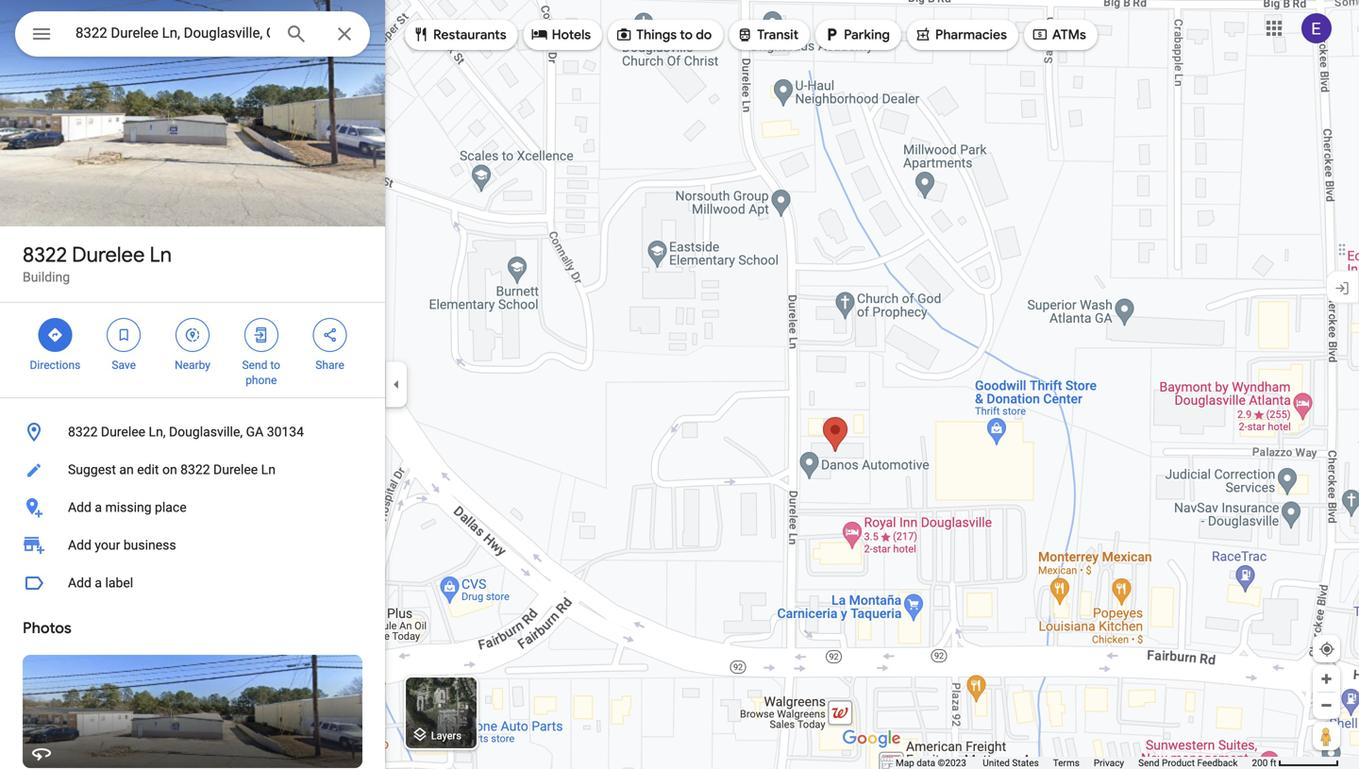 Task type: describe. For each thing, give the bounding box(es) containing it.

[[184, 325, 201, 346]]

send for send product feedback
[[1139, 758, 1160, 769]]

 restaurants
[[413, 24, 507, 45]]

add your business link
[[0, 527, 385, 565]]

missing
[[105, 500, 152, 516]]

things
[[637, 26, 677, 43]]

none field inside 8322 durelee ln, douglasville, ga 30134 field
[[76, 22, 270, 44]]

8322 for ln,
[[68, 424, 98, 440]]

restaurants
[[433, 26, 507, 43]]

show your location image
[[1319, 641, 1336, 658]]

data
[[917, 758, 936, 769]]

nearby
[[175, 359, 211, 372]]

 atms
[[1032, 24, 1087, 45]]


[[413, 24, 430, 45]]

ln,
[[149, 424, 166, 440]]

ln inside button
[[261, 462, 276, 478]]

directions
[[30, 359, 81, 372]]


[[737, 24, 754, 45]]

30134
[[267, 424, 304, 440]]

send product feedback button
[[1139, 757, 1239, 770]]


[[47, 325, 64, 346]]

add for add a missing place
[[68, 500, 92, 516]]

8322 Durelee Ln, Douglasville, GA 30134 field
[[15, 11, 370, 57]]

send product feedback
[[1139, 758, 1239, 769]]

save
[[112, 359, 136, 372]]

transit
[[758, 26, 799, 43]]

united states button
[[983, 757, 1040, 770]]

show street view coverage image
[[1314, 722, 1341, 751]]

8322 durelee ln, douglasville, ga 30134 button
[[0, 414, 385, 451]]

hotels
[[552, 26, 591, 43]]

zoom in image
[[1320, 672, 1334, 687]]

 hotels
[[531, 24, 591, 45]]

8322 inside button
[[181, 462, 210, 478]]

durelee for ln,
[[101, 424, 146, 440]]

add a missing place
[[68, 500, 187, 516]]

200 ft
[[1253, 758, 1277, 769]]

send for send to phone
[[242, 359, 268, 372]]

map
[[896, 758, 915, 769]]

add a label button
[[0, 565, 385, 603]]

to inside  things to do
[[680, 26, 693, 43]]

an
[[119, 462, 134, 478]]

add for add your business
[[68, 538, 92, 553]]

ln inside 8322 durelee ln building
[[150, 242, 172, 268]]

200 ft button
[[1253, 758, 1340, 769]]

terms button
[[1054, 757, 1080, 770]]

states
[[1013, 758, 1040, 769]]

google account: eesa khan  
(eesa.khan@adept.ai) image
[[1302, 13, 1333, 44]]

collapse side panel image
[[386, 374, 407, 395]]


[[322, 325, 339, 346]]

add a label
[[68, 576, 133, 591]]

united
[[983, 758, 1010, 769]]

feedback
[[1198, 758, 1239, 769]]

google maps element
[[0, 0, 1360, 770]]

add a missing place button
[[0, 489, 385, 527]]

phone
[[246, 374, 277, 387]]

do
[[696, 26, 712, 43]]

zoom out image
[[1320, 699, 1334, 713]]

product
[[1163, 758, 1196, 769]]



Task type: locate. For each thing, give the bounding box(es) containing it.
0 vertical spatial ln
[[150, 242, 172, 268]]

0 vertical spatial a
[[95, 500, 102, 516]]

to
[[680, 26, 693, 43], [270, 359, 281, 372]]

ft
[[1271, 758, 1277, 769]]

on
[[162, 462, 177, 478]]

send up phone
[[242, 359, 268, 372]]

footer
[[896, 757, 1253, 770]]

a left missing
[[95, 500, 102, 516]]

 pharmacies
[[915, 24, 1008, 45]]

add left your
[[68, 538, 92, 553]]

8322 inside button
[[68, 424, 98, 440]]

1 vertical spatial a
[[95, 576, 102, 591]]

durelee left ln,
[[101, 424, 146, 440]]

a
[[95, 500, 102, 516], [95, 576, 102, 591]]

ga
[[246, 424, 264, 440]]


[[531, 24, 548, 45]]

suggest an edit on 8322 durelee ln
[[68, 462, 276, 478]]

1 horizontal spatial send
[[1139, 758, 1160, 769]]

None field
[[76, 22, 270, 44]]

0 horizontal spatial 8322
[[23, 242, 67, 268]]

1 add from the top
[[68, 500, 92, 516]]

8322
[[23, 242, 67, 268], [68, 424, 98, 440], [181, 462, 210, 478]]

building
[[23, 270, 70, 285]]

0 horizontal spatial send
[[242, 359, 268, 372]]

0 vertical spatial to
[[680, 26, 693, 43]]


[[30, 20, 53, 48]]

actions for 8322 durelee ln region
[[0, 303, 385, 398]]

edit
[[137, 462, 159, 478]]

1 horizontal spatial ln
[[261, 462, 276, 478]]

200
[[1253, 758, 1269, 769]]

suggest
[[68, 462, 116, 478]]

durelee
[[72, 242, 145, 268], [101, 424, 146, 440], [213, 462, 258, 478]]

privacy button
[[1094, 757, 1125, 770]]

 things to do
[[616, 24, 712, 45]]

1 vertical spatial durelee
[[101, 424, 146, 440]]

label
[[105, 576, 133, 591]]

0 horizontal spatial to
[[270, 359, 281, 372]]

0 horizontal spatial ln
[[150, 242, 172, 268]]

2 horizontal spatial 8322
[[181, 462, 210, 478]]

1 vertical spatial 8322
[[68, 424, 98, 440]]

8322 inside 8322 durelee ln building
[[23, 242, 67, 268]]

ln
[[150, 242, 172, 268], [261, 462, 276, 478]]

1 horizontal spatial 8322
[[68, 424, 98, 440]]

8322 up suggest
[[68, 424, 98, 440]]

add your business
[[68, 538, 176, 553]]

8322 durelee ln building
[[23, 242, 172, 285]]

send left "product"
[[1139, 758, 1160, 769]]

pharmacies
[[936, 26, 1008, 43]]

1 vertical spatial add
[[68, 538, 92, 553]]

footer inside google maps element
[[896, 757, 1253, 770]]


[[616, 24, 633, 45]]

to inside "send to phone"
[[270, 359, 281, 372]]

send to phone
[[242, 359, 281, 387]]

durelee up 
[[72, 242, 145, 268]]

business
[[124, 538, 176, 553]]


[[824, 24, 841, 45]]

0 vertical spatial send
[[242, 359, 268, 372]]

durelee down ga
[[213, 462, 258, 478]]


[[1032, 24, 1049, 45]]

terms
[[1054, 758, 1080, 769]]

layers
[[431, 730, 462, 742]]

1 vertical spatial to
[[270, 359, 281, 372]]

2 vertical spatial add
[[68, 576, 92, 591]]

photos
[[23, 619, 72, 638]]

a for missing
[[95, 500, 102, 516]]

8322 for ln
[[23, 242, 67, 268]]

share
[[316, 359, 345, 372]]

send inside "send to phone"
[[242, 359, 268, 372]]

2 vertical spatial durelee
[[213, 462, 258, 478]]

send inside button
[[1139, 758, 1160, 769]]

 parking
[[824, 24, 891, 45]]

parking
[[844, 26, 891, 43]]

©2023
[[938, 758, 967, 769]]

douglasville,
[[169, 424, 243, 440]]

2 vertical spatial 8322
[[181, 462, 210, 478]]

3 add from the top
[[68, 576, 92, 591]]

1 vertical spatial ln
[[261, 462, 276, 478]]

0 vertical spatial add
[[68, 500, 92, 516]]

atms
[[1053, 26, 1087, 43]]

1 a from the top
[[95, 500, 102, 516]]

0 vertical spatial 8322
[[23, 242, 67, 268]]


[[253, 325, 270, 346]]

send
[[242, 359, 268, 372], [1139, 758, 1160, 769]]

your
[[95, 538, 120, 553]]

place
[[155, 500, 187, 516]]

durelee inside suggest an edit on 8322 durelee ln button
[[213, 462, 258, 478]]

 button
[[15, 11, 68, 60]]

add
[[68, 500, 92, 516], [68, 538, 92, 553], [68, 576, 92, 591]]

footer containing map data ©2023
[[896, 757, 1253, 770]]

a for label
[[95, 576, 102, 591]]

privacy
[[1094, 758, 1125, 769]]

add for add a label
[[68, 576, 92, 591]]

durelee for ln
[[72, 242, 145, 268]]

durelee inside 8322 durelee ln building
[[72, 242, 145, 268]]

 search field
[[15, 11, 370, 60]]

8322 durelee ln main content
[[0, 0, 385, 770]]

2 add from the top
[[68, 538, 92, 553]]

2 a from the top
[[95, 576, 102, 591]]

8322 durelee ln, douglasville, ga 30134
[[68, 424, 304, 440]]

add down suggest
[[68, 500, 92, 516]]

add left label
[[68, 576, 92, 591]]

8322 right on
[[181, 462, 210, 478]]

0 vertical spatial durelee
[[72, 242, 145, 268]]


[[115, 325, 132, 346]]

8322 up building
[[23, 242, 67, 268]]

suggest an edit on 8322 durelee ln button
[[0, 451, 385, 489]]

durelee inside 8322 durelee ln, douglasville, ga 30134 button
[[101, 424, 146, 440]]

united states
[[983, 758, 1040, 769]]

1 horizontal spatial to
[[680, 26, 693, 43]]


[[915, 24, 932, 45]]

to up phone
[[270, 359, 281, 372]]

 transit
[[737, 24, 799, 45]]

1 vertical spatial send
[[1139, 758, 1160, 769]]

map data ©2023
[[896, 758, 969, 769]]

a left label
[[95, 576, 102, 591]]

to left do
[[680, 26, 693, 43]]



Task type: vqa. For each thing, say whether or not it's contained in the screenshot.
8322 related to Ln
yes



